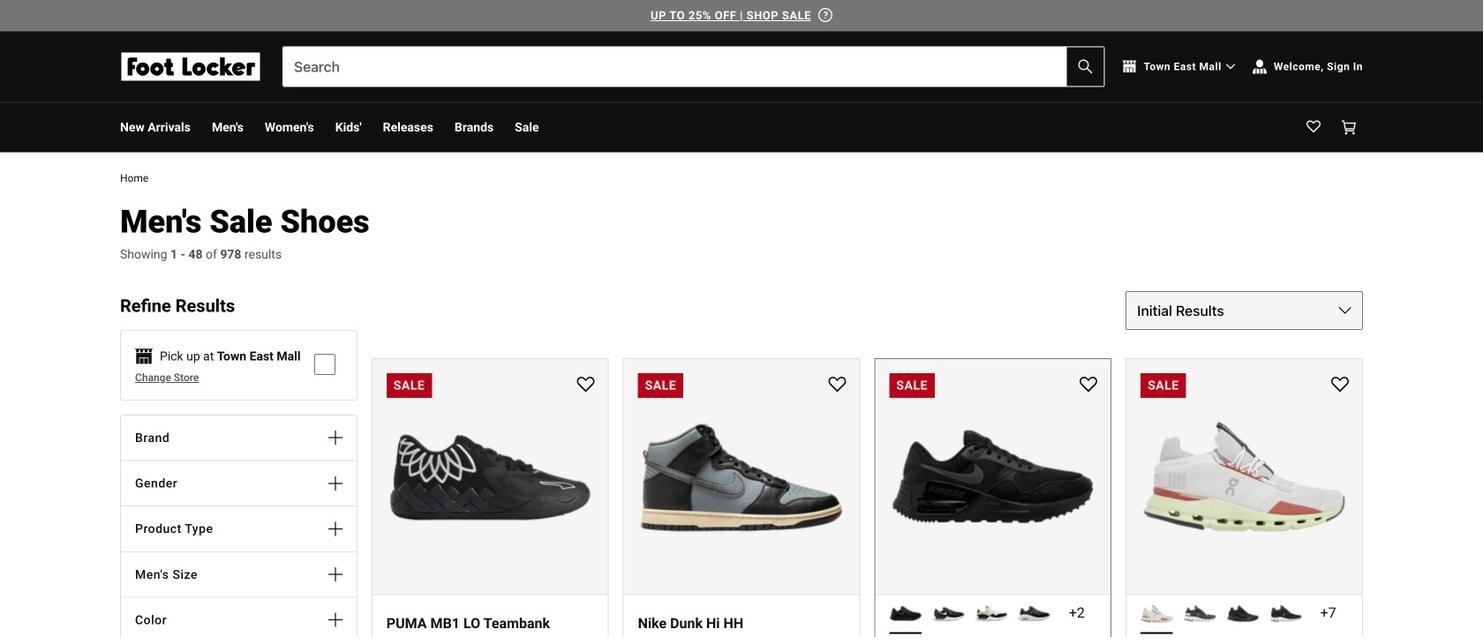 Task type: describe. For each thing, give the bounding box(es) containing it.
manage favorites - nike air max system - men's image
[[1080, 377, 1098, 394]]

manage favorites - nike dunk hi hh - men's image
[[828, 377, 846, 394]]

my favorites image
[[1307, 121, 1321, 135]]

nike air max system - men's black/red/white image
[[1018, 598, 1050, 630]]

primary element
[[106, 103, 1377, 152]]

on cloudnova - men's beige/blue image
[[1141, 598, 1173, 630]]

nike air max system - men's black/white/gray image
[[932, 598, 965, 630]]

nike air max system - men's black/gray/black image
[[889, 598, 922, 630]]

manage favorites - on cloudnova - men's image
[[1331, 377, 1349, 394]]

on cloudnova - men's black/black image
[[1227, 598, 1259, 630]]



Task type: vqa. For each thing, say whether or not it's contained in the screenshot.
the leftmost Completed Image
no



Task type: locate. For each thing, give the bounding box(es) containing it.
foot locker logo links to the home page image
[[120, 53, 261, 81]]

nike air max system - men's white/black/volt image
[[975, 598, 1007, 630]]

Search search field
[[283, 47, 1104, 86]]

toolbar
[[120, 103, 990, 152]]

cart: 0 items image
[[1342, 121, 1356, 135]]

more information about up to 25% off | shop sale promotion image
[[818, 8, 833, 22]]

on cloudnova - men's blue/grey image
[[1184, 598, 1216, 630]]

search filters element
[[120, 277, 357, 637]]

on cloudnova - men's grey/white image
[[1269, 598, 1302, 630]]

manage favorites - puma mb1 lo teambank - men's image
[[577, 377, 595, 394]]

search submit image
[[1079, 60, 1093, 74]]

search results region
[[357, 277, 1363, 637]]

None search field
[[283, 46, 1105, 87]]



